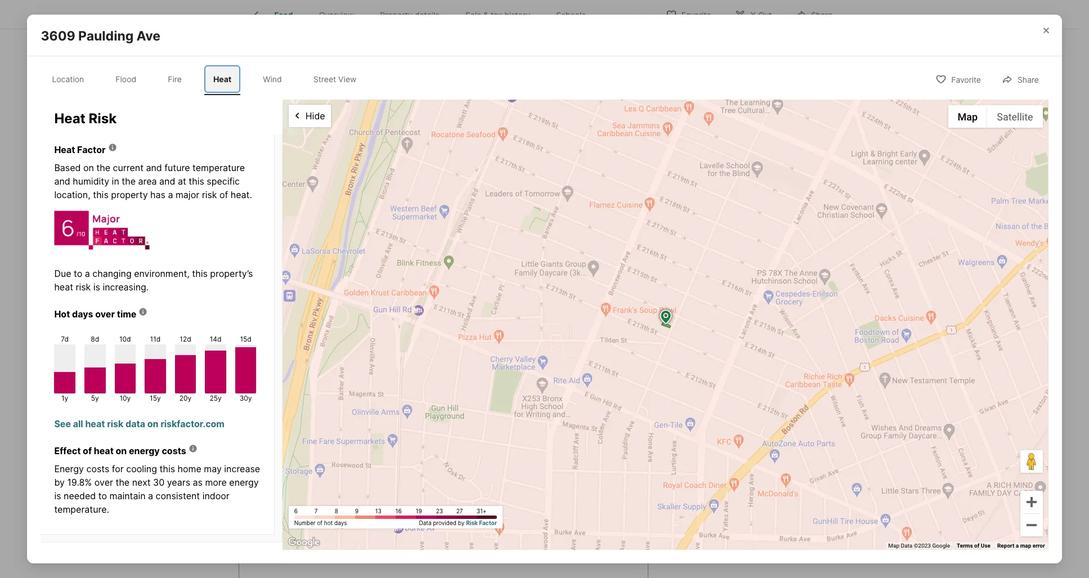 Task type: describe. For each thing, give the bounding box(es) containing it.
1 horizontal spatial factor
[[479, 520, 497, 527]]

for for cooling
[[112, 463, 124, 475]]

indoor
[[202, 490, 230, 502]]

wind
[[263, 74, 282, 84]]

heat for heat risk
[[54, 110, 85, 127]]

have questions?
[[678, 191, 779, 205]]

16
[[396, 508, 402, 515]]

to inside the due to a changing environment, this property's heat risk is increasing.
[[74, 268, 82, 279]]

1 vertical spatial compass
[[360, 85, 400, 96]]

914-
[[278, 98, 297, 110]]

27
[[456, 508, 463, 515]]

map region for menu bar inside the 3609 paulding ave dialog
[[268, 78, 1089, 578]]

—
[[285, 350, 294, 361]]

responds in
[[726, 248, 772, 257]]

map for map popup button associated with bottom menu bar
[[254, 183, 274, 195]]

years
[[167, 477, 190, 488]]

23
[[436, 508, 443, 515]]

2 vertical spatial on
[[116, 445, 127, 457]]

by inside redfin checked: 1 minute ago (nov 1, 2023 at 9:08am) source: onekey® mls as distributed by mls grid # h6276214
[[409, 134, 419, 146]]

fire
[[168, 74, 182, 84]]

riskfactor.com
[[161, 418, 225, 430]]

report a map error for map data ©2023 google
[[597, 322, 645, 329]]

1 vertical spatial data
[[901, 543, 913, 549]]

and up area
[[146, 162, 162, 173]]

a/c
[[488, 11, 504, 22]]

2 horizontal spatial risk
[[202, 189, 217, 201]]

satellite for menu bar inside the 3609 paulding ave dialog map popup button
[[997, 111, 1033, 123]]

redfin inside henry perez bronx redfin partner agent exp realty responds in 4 business hours
[[348, 476, 375, 487]]

by inside energy costs for cooling this home may increase by
[[54, 477, 65, 488]]

heat for heat factor
[[54, 144, 75, 155]]

question inside button
[[748, 359, 786, 371]]

contact
[[717, 131, 749, 142]]

0 vertical spatial data
[[419, 520, 432, 527]]

map region for bottom menu bar
[[190, 148, 766, 436]]

favorite for share
[[952, 75, 981, 84]]

schools tab
[[543, 2, 599, 29]]

0 vertical spatial over
[[95, 309, 115, 320]]

1 listing from the top
[[239, 71, 267, 83]]

5y
[[91, 394, 99, 403]]

ask for ask redfin partner agent henry a question
[[239, 431, 263, 446]]

heat for all
[[85, 418, 105, 430]]

0 horizontal spatial days
[[72, 309, 93, 320]]

hide button
[[289, 105, 331, 127]]

1 vertical spatial greater
[[403, 85, 435, 96]]

19
[[416, 508, 422, 515]]

on inside based on the current and future temperature and humidity in the area and at this specific location, this property has
[[83, 162, 94, 173]]

temperature.
[[54, 504, 109, 515]]

1 vertical spatial days
[[334, 520, 347, 527]]

map data ©2023 google
[[888, 543, 950, 549]]

current
[[113, 162, 144, 173]]

redfin inside henry perez bronx redfin partner agent exp realty
[[750, 224, 774, 234]]

henry for ask redfin partner agent henry a question
[[321, 458, 359, 474]]

0 horizontal spatial energy
[[129, 445, 160, 457]]

more inside partner agent for more information.
[[720, 144, 742, 156]]

2 listing from the top
[[239, 85, 267, 96]]

heat.
[[231, 189, 252, 201]]

checked:
[[268, 121, 307, 132]]

8
[[335, 508, 338, 515]]

henry for have questions?
[[726, 207, 765, 223]]

location tab
[[43, 65, 93, 93]]

perez for redfin
[[362, 458, 399, 474]]

questions?
[[711, 191, 779, 205]]

2 mls from the left
[[422, 134, 440, 146]]

is for needed
[[54, 490, 61, 502]]

this
[[678, 104, 696, 115]]

listed
[[744, 104, 768, 115]]

14d
[[210, 335, 221, 343]]

google for map data ©2023 google
[[532, 322, 550, 329]]

1 horizontal spatial data
[[501, 322, 513, 329]]

©2023 for data
[[914, 543, 931, 549]]

effect
[[54, 445, 81, 457]]

31+
[[477, 508, 487, 515]]

get
[[733, 117, 747, 129]]

0 vertical spatial share button
[[786, 3, 842, 26]]

0 vertical spatial ny,
[[432, 71, 447, 83]]

heat factor
[[54, 144, 106, 155]]

add
[[324, 350, 342, 361]]

hours inside 4 business hours
[[726, 260, 749, 269]]

by down the wind
[[269, 85, 280, 96]]

henry perez bronx redfin partner agent exp realty
[[726, 207, 828, 246]]

1 horizontal spatial risk
[[466, 520, 478, 527]]

&
[[484, 10, 489, 20]]

agent
[[360, 431, 397, 446]]

error for map data ©2023 google
[[633, 322, 645, 329]]

bronx redfin partner agenthenry perez image for have
[[678, 207, 717, 246]]

0 vertical spatial llc
[[449, 71, 466, 83]]

google for map data ©2023 google
[[932, 543, 950, 549]]

%
[[85, 477, 92, 488]]

street view inside button
[[526, 182, 560, 190]]

heat factor score logo image
[[54, 202, 150, 250]]

overview
[[319, 10, 354, 20]]

2 horizontal spatial on
[[147, 418, 158, 430]]

cooling
[[126, 463, 157, 475]]

x-
[[751, 10, 759, 19]]

consistent
[[156, 490, 200, 502]]

— min · add a commute
[[285, 350, 393, 361]]

location
[[52, 74, 84, 84]]

terms for map data ©2023 google
[[557, 322, 573, 329]]

to inside this home isn't listed yet. favorite this home to get updates once it's listed, or contact a redfin
[[722, 117, 731, 129]]

risk inside the due to a changing environment, this property's heat risk is increasing.
[[76, 282, 91, 293]]

realty for questions?
[[743, 236, 766, 246]]

3609 paulding ave
[[41, 28, 160, 44]]

feed
[[274, 10, 293, 20]]

exp for redfin
[[321, 489, 337, 500]]

1
[[310, 121, 314, 132]]

due to a changing environment, this property's heat risk is increasing.
[[54, 268, 253, 293]]

built
[[259, 11, 278, 22]]

over inside % over the next 30 years as more energy is needed to maintain a consistent indoor temperature.
[[94, 477, 113, 488]]

·
[[317, 350, 320, 361]]

1 vertical spatial henry
[[400, 431, 438, 446]]

satellite button for bottom menu bar
[[284, 178, 339, 200]]

energy costs for cooling this home may increase by
[[54, 463, 260, 488]]

increase
[[224, 463, 260, 475]]

as inside redfin checked: 1 minute ago (nov 1, 2023 at 9:08am) source: onekey® mls as distributed by mls grid # h6276214
[[347, 134, 357, 146]]

street inside button
[[526, 182, 544, 190]]

1 vertical spatial menu bar
[[244, 178, 339, 200]]

ask for ask a question
[[722, 359, 739, 371]]

0 horizontal spatial google image
[[242, 315, 279, 330]]

a inside % over the next 30 years as more energy is needed to maintain a consistent indoor temperature.
[[148, 490, 153, 502]]

use for map data ©2023 google
[[581, 322, 591, 329]]

the for next
[[116, 477, 130, 488]]

6
[[294, 508, 298, 515]]

yet.
[[770, 104, 786, 115]]

schools
[[556, 10, 586, 20]]

0 vertical spatial espaillat
[[308, 71, 344, 83]]

distributed
[[359, 134, 406, 146]]

0 vertical spatial compass
[[355, 71, 395, 83]]

1 vertical spatial espaillat
[[314, 85, 349, 96]]

terms of use for map data ©2023 google
[[557, 322, 591, 329]]

15y
[[150, 394, 161, 403]]

0 vertical spatial greater
[[397, 71, 429, 83]]

358-
[[758, 389, 780, 400]]

in inside based on the current and future temperature and humidity in the area and at this specific location, this property has
[[112, 176, 119, 187]]

use for map data ©2023 google
[[981, 543, 991, 549]]

a major risk of heat.
[[168, 189, 252, 201]]

may
[[204, 463, 222, 475]]

by left saulo
[[269, 71, 280, 83]]

home inside energy costs for cooling this home may increase by
[[178, 463, 201, 475]]

heat for heat
[[213, 74, 232, 84]]

fire tab
[[159, 65, 191, 93]]

as inside % over the next 30 years as more energy is needed to maintain a consistent indoor temperature.
[[193, 477, 203, 488]]

1 mls from the left
[[326, 134, 344, 146]]

needed
[[64, 490, 96, 502]]

satellite for map popup button associated with bottom menu bar
[[293, 183, 329, 195]]

listed,
[[678, 131, 703, 142]]

0070
[[318, 98, 340, 110]]

text or call 646-358-5682
[[687, 389, 803, 400]]

for for more
[[706, 144, 717, 156]]

10d
[[119, 335, 131, 343]]

30y
[[240, 394, 252, 403]]

share for share button inside the 3609 paulding ave dialog
[[1018, 75, 1039, 84]]

9:08am)
[[435, 121, 471, 132]]

1 vertical spatial home
[[696, 117, 720, 129]]

increasing.
[[103, 282, 149, 293]]

#
[[463, 134, 469, 146]]

1 vertical spatial llc
[[455, 85, 471, 96]]

in inside henry perez bronx redfin partner agent exp realty responds in 4 business hours
[[366, 503, 373, 514]]

1 vertical spatial ny,
[[437, 85, 452, 96]]

map for menu bar inside the 3609 paulding ave dialog map popup button
[[958, 111, 978, 123]]

favorite button for share
[[926, 68, 991, 91]]

has
[[150, 189, 165, 201]]

business inside henry perez bronx redfin partner agent exp realty responds in 4 business hours
[[384, 503, 424, 514]]

street view button
[[511, 179, 563, 194]]

see all heat risk data on riskfactor.com link
[[54, 413, 261, 431]]

4 business hours
[[726, 248, 816, 269]]

tab list for x-out
[[239, 0, 608, 29]]

19.8
[[67, 477, 85, 488]]

heat for of
[[94, 445, 114, 457]]

property details
[[380, 10, 439, 20]]

perez for questions?
[[768, 207, 804, 223]]

redfin checked: 1 minute ago (nov 1, 2023 at 9:08am) source: onekey® mls as distributed by mls grid # h6276214
[[239, 121, 513, 146]]

©2023 for data
[[514, 322, 531, 329]]

1 horizontal spatial costs
[[162, 445, 186, 457]]

0 vertical spatial home
[[698, 104, 722, 115]]

min
[[297, 350, 313, 361]]

0 vertical spatial risk
[[89, 110, 117, 127]]

terms of use for map data ©2023 google
[[957, 543, 991, 549]]

exp for questions?
[[726, 236, 741, 246]]

wind tab
[[254, 65, 291, 93]]

map button for menu bar inside the 3609 paulding ave dialog
[[948, 105, 988, 128]]

and up has
[[159, 176, 175, 187]]

0 horizontal spatial factor
[[77, 144, 106, 155]]

out
[[759, 10, 772, 19]]

3609
[[41, 28, 75, 44]]

call
[[719, 389, 733, 400]]

street inside tab
[[313, 74, 336, 84]]

favorite button for x-out
[[656, 3, 721, 26]]

heat risk
[[54, 110, 117, 127]]

share button inside 3609 paulding ave dialog
[[992, 68, 1049, 91]]

1 vertical spatial •
[[351, 85, 356, 96]]

it's
[[810, 117, 823, 129]]



Task type: vqa. For each thing, say whether or not it's contained in the screenshot.


Task type: locate. For each thing, give the bounding box(es) containing it.
responds down henry perez bronx redfin partner agent exp realty
[[726, 248, 763, 257]]

street view
[[313, 74, 357, 84], [526, 182, 560, 190]]

business inside 4 business hours
[[781, 248, 816, 257]]

1 vertical spatial the
[[122, 176, 136, 187]]

the up the maintain on the bottom of the page
[[116, 477, 130, 488]]

this down the this
[[678, 117, 693, 129]]

henry perez link for redfin
[[321, 458, 399, 474]]

over
[[95, 309, 115, 320], [94, 477, 113, 488]]

bronx redfin partner agenthenry perez image
[[678, 207, 717, 246], [239, 456, 301, 518]]

property details tab
[[367, 2, 452, 29]]

satellite button inside 3609 paulding ave dialog
[[988, 105, 1043, 128]]

energy
[[54, 463, 84, 475]]

for inside energy costs for cooling this home may increase by
[[112, 463, 124, 475]]

12d
[[180, 335, 191, 343]]

0 horizontal spatial henry
[[321, 458, 359, 474]]

at inside based on the current and future temperature and humidity in the area and at this specific location, this property has
[[178, 176, 186, 187]]

(nov
[[368, 121, 388, 132]]

built in 1950
[[259, 11, 311, 22]]

on up humidity
[[83, 162, 94, 173]]

once
[[787, 117, 808, 129]]

in right the built
[[280, 11, 288, 22]]

bronx for redfin
[[321, 476, 345, 487]]

1 horizontal spatial 4
[[774, 248, 779, 257]]

1 horizontal spatial more
[[720, 144, 742, 156]]

0 horizontal spatial bronx redfin partner agenthenry perez image
[[239, 456, 301, 518]]

1 horizontal spatial question
[[748, 359, 786, 371]]

1 horizontal spatial responds
[[726, 248, 763, 257]]

factor up the based
[[77, 144, 106, 155]]

costs up %
[[86, 463, 109, 475]]

or inside this home isn't listed yet. favorite this home to get updates once it's listed, or contact a redfin
[[706, 131, 715, 142]]

is inside % over the next 30 years as more energy is needed to maintain a consistent indoor temperature.
[[54, 490, 61, 502]]

risk down specific
[[202, 189, 217, 201]]

hours inside henry perez bronx redfin partner agent exp realty responds in 4 business hours
[[426, 503, 451, 514]]

hours
[[726, 260, 749, 269], [426, 503, 451, 514]]

tab list for share
[[41, 63, 377, 95]]

4 inside henry perez bronx redfin partner agent exp realty responds in 4 business hours
[[375, 503, 382, 514]]

0 horizontal spatial mls
[[326, 134, 344, 146]]

ago
[[349, 121, 365, 132]]

partner down once
[[789, 131, 821, 142]]

realty up 9
[[340, 489, 366, 500]]

realty
[[743, 236, 766, 246], [340, 489, 366, 500]]

ask inside button
[[722, 359, 739, 371]]

realty inside henry perez bronx redfin partner agent exp realty responds in 4 business hours
[[340, 489, 366, 500]]

henry perez link down questions?
[[726, 207, 804, 223]]

share inside 3609 paulding ave dialog
[[1018, 75, 1039, 84]]

agent for ask redfin partner agent henry a question
[[412, 476, 437, 487]]

menu bar
[[948, 105, 1043, 128], [244, 178, 339, 200]]

a inside this home isn't listed yet. favorite this home to get updates once it's listed, or contact a redfin
[[752, 131, 757, 142]]

for inside partner agent for more information.
[[706, 144, 717, 156]]

as right the years
[[193, 477, 203, 488]]

perez down agent
[[362, 458, 399, 474]]

is down changing
[[93, 282, 100, 293]]

0 horizontal spatial •
[[345, 71, 351, 83]]

is for increasing.
[[93, 282, 100, 293]]

0 horizontal spatial ©2023
[[514, 322, 531, 329]]

have
[[678, 191, 708, 205]]

property
[[111, 189, 148, 201]]

henry perez link
[[726, 207, 804, 223], [321, 458, 399, 474]]

risk down 31+
[[466, 520, 478, 527]]

details
[[415, 10, 439, 20]]

1 vertical spatial or
[[708, 389, 716, 400]]

1 vertical spatial bronx redfin partner agenthenry perez image
[[239, 456, 301, 518]]

map for map data ©2023 google
[[888, 543, 900, 549]]

on down 15y
[[147, 418, 158, 430]]

0 horizontal spatial henry perez link
[[321, 458, 399, 474]]

this inside the due to a changing environment, this property's heat risk is increasing.
[[192, 268, 208, 279]]

ask redfin partner agent henry a question
[[239, 431, 508, 446]]

0 vertical spatial map button
[[948, 105, 988, 128]]

satellite button for menu bar inside the 3609 paulding ave dialog
[[988, 105, 1043, 128]]

0 horizontal spatial favorite button
[[656, 3, 721, 26]]

henry perez link down ask redfin partner agent henry a question at the bottom of the page
[[321, 458, 399, 474]]

menu bar inside 3609 paulding ave dialog
[[948, 105, 1043, 128]]

terms of use link right "map data ©2023 google"
[[557, 322, 591, 329]]

to
[[722, 117, 731, 129], [74, 268, 82, 279], [98, 490, 107, 502]]

1 vertical spatial google
[[932, 543, 950, 549]]

914-337-0070
[[278, 98, 340, 110]]

2 vertical spatial heat
[[94, 445, 114, 457]]

henry perez bronx redfin partner agent exp realty responds in 4 business hours
[[321, 458, 451, 514]]

error for map data ©2023 google
[[1033, 543, 1045, 549]]

0 vertical spatial •
[[345, 71, 351, 83]]

henry inside henry perez bronx redfin partner agent exp realty
[[726, 207, 765, 223]]

1 vertical spatial terms of use
[[957, 543, 991, 549]]

exp inside henry perez bronx redfin partner agent exp realty responds in 4 business hours
[[321, 489, 337, 500]]

see
[[54, 418, 71, 430]]

a inside the due to a changing environment, this property's heat risk is increasing.
[[85, 268, 90, 279]]

favorite for x-out
[[682, 10, 711, 19]]

1y
[[61, 394, 68, 403]]

1 vertical spatial over
[[94, 477, 113, 488]]

question
[[748, 359, 786, 371], [452, 431, 508, 446]]

street view up 0070
[[313, 74, 357, 84]]

map region
[[268, 78, 1089, 578], [190, 148, 766, 436]]

4 down henry perez bronx redfin partner agent exp realty
[[774, 248, 779, 257]]

tab list inside 3609 paulding ave dialog
[[41, 63, 377, 95]]

1 vertical spatial data
[[126, 418, 145, 430]]

0 vertical spatial share
[[811, 10, 833, 19]]

2 vertical spatial home
[[178, 463, 201, 475]]

0 horizontal spatial error
[[633, 322, 645, 329]]

data inside 3609 paulding ave dialog
[[126, 418, 145, 430]]

0 horizontal spatial question
[[452, 431, 508, 446]]

0 vertical spatial as
[[347, 134, 357, 146]]

the up humidity
[[96, 162, 110, 173]]

report a map error link for map data ©2023 google
[[998, 543, 1045, 549]]

view inside tab
[[338, 74, 357, 84]]

hours down responds in
[[726, 260, 749, 269]]

1 vertical spatial tab list
[[41, 63, 377, 95]]

overview tab
[[306, 2, 367, 29]]

2 vertical spatial agent
[[412, 476, 437, 487]]

property
[[380, 10, 413, 20]]

responds
[[726, 248, 763, 257], [321, 503, 363, 514]]

tab list containing feed
[[239, 0, 608, 29]]

1 vertical spatial risk
[[466, 520, 478, 527]]

1 horizontal spatial map
[[1020, 543, 1031, 549]]

flood
[[116, 74, 136, 84]]

the
[[96, 162, 110, 173], [122, 176, 136, 187], [116, 477, 130, 488]]

is inside the due to a changing environment, this property's heat risk is increasing.
[[93, 282, 100, 293]]

map for map data ©2023 google
[[1020, 543, 1031, 549]]

redfin
[[239, 121, 266, 132], [760, 131, 787, 142], [750, 224, 774, 234], [266, 431, 307, 446], [348, 476, 375, 487]]

0 vertical spatial henry perez link
[[726, 207, 804, 223]]

1950
[[290, 11, 311, 22]]

Write a message... text field
[[687, 293, 821, 333]]

0 vertical spatial google image
[[242, 315, 279, 330]]

4
[[774, 248, 779, 257], [375, 503, 382, 514]]

partner inside henry perez bronx redfin partner agent exp realty responds in 4 business hours
[[378, 476, 409, 487]]

mls left grid
[[422, 134, 440, 146]]

terms of use inside 3609 paulding ave dialog
[[957, 543, 991, 549]]

1 horizontal spatial report a map error
[[998, 543, 1045, 549]]

sale & tax history
[[465, 10, 530, 20]]

home
[[698, 104, 722, 115], [696, 117, 720, 129], [178, 463, 201, 475]]

report a map error inside 3609 paulding ave dialog
[[998, 543, 1045, 549]]

perez inside henry perez bronx redfin partner agent exp realty
[[768, 207, 804, 223]]

1 vertical spatial more
[[205, 477, 227, 488]]

flood tab
[[107, 65, 145, 93]]

1 horizontal spatial risk
[[107, 418, 123, 430]]

15d
[[240, 335, 252, 343]]

as
[[347, 134, 357, 146], [193, 477, 203, 488]]

map for map data ©2023 google
[[489, 322, 500, 329]]

1 vertical spatial hours
[[426, 503, 451, 514]]

bronx inside henry perez bronx redfin partner agent exp realty
[[726, 224, 748, 234]]

2 horizontal spatial agent
[[806, 224, 828, 234]]

realty for redfin
[[340, 489, 366, 500]]

agent inside henry perez bronx redfin partner agent exp realty responds in 4 business hours
[[412, 476, 437, 487]]

1 vertical spatial business
[[384, 503, 424, 514]]

minute
[[316, 121, 347, 132]]

favorite inside this home isn't listed yet. favorite this home to get updates once it's listed, or contact a redfin
[[788, 104, 823, 115]]

1 horizontal spatial bronx redfin partner agenthenry perez image
[[678, 207, 717, 246]]

terms of use right "map data ©2023 google"
[[557, 322, 591, 329]]

agent up 19
[[412, 476, 437, 487]]

partner inside henry perez bronx redfin partner agent exp realty
[[776, 224, 804, 234]]

terms
[[557, 322, 573, 329], [957, 543, 973, 549]]

0 vertical spatial agent
[[678, 144, 703, 156]]

terms inside 3609 paulding ave dialog
[[957, 543, 973, 549]]

based
[[54, 162, 81, 173]]

0 vertical spatial business
[[781, 248, 816, 257]]

bronx redfin partner agenthenry perez image down have
[[678, 207, 717, 246]]

redfin inside this home isn't listed yet. favorite this home to get updates once it's listed, or contact a redfin
[[760, 131, 787, 142]]

risk up hot days over time
[[76, 282, 91, 293]]

report for map data ©2023 google
[[597, 322, 615, 329]]

heat right "effect"
[[94, 445, 114, 457]]

sale & tax history tab
[[452, 2, 543, 29]]

energy up cooling
[[129, 445, 160, 457]]

exp inside henry perez bronx redfin partner agent exp realty
[[726, 236, 741, 246]]

realty up responds in
[[743, 236, 766, 246]]

report a map error for map data ©2023 google
[[998, 543, 1045, 549]]

terms right "map data ©2023 google"
[[557, 322, 573, 329]]

to right 'due'
[[74, 268, 82, 279]]

bronx redfin partner agenthenry perez image for ask
[[239, 456, 301, 518]]

in down henry perez bronx redfin partner agent exp realty
[[765, 248, 772, 257]]

days right hot
[[72, 309, 93, 320]]

more inside % over the next 30 years as more energy is needed to maintain a consistent indoor temperature.
[[205, 477, 227, 488]]

0 horizontal spatial terms
[[557, 322, 573, 329]]

updates
[[750, 117, 784, 129]]

30
[[153, 477, 165, 488]]

exp
[[726, 236, 741, 246], [321, 489, 337, 500]]

report a map error link for map data ©2023 google
[[597, 322, 645, 329]]

heat right all
[[85, 418, 105, 430]]

this
[[678, 117, 693, 129], [189, 176, 204, 187], [93, 189, 109, 201], [192, 268, 208, 279], [160, 463, 175, 475]]

0 horizontal spatial for
[[112, 463, 124, 475]]

terms right map data ©2023 google in the right of the page
[[957, 543, 973, 549]]

1 horizontal spatial satellite button
[[988, 105, 1043, 128]]

map button for bottom menu bar
[[244, 178, 284, 200]]

street view tab
[[304, 65, 366, 93]]

0 vertical spatial map
[[620, 322, 631, 329]]

1,
[[391, 121, 397, 132]]

for
[[706, 144, 717, 156], [112, 463, 124, 475]]

to right "needed"
[[98, 490, 107, 502]]

text
[[687, 389, 705, 400]]

this up 30
[[160, 463, 175, 475]]

view inside button
[[546, 182, 560, 190]]

home left isn't on the right top of page
[[698, 104, 722, 115]]

to inside % over the next 30 years as more energy is needed to maintain a consistent indoor temperature.
[[98, 490, 107, 502]]

0 vertical spatial risk
[[202, 189, 217, 201]]

henry perez link for questions?
[[726, 207, 804, 223]]

bronx up responds in
[[726, 224, 748, 234]]

1 horizontal spatial satellite
[[997, 111, 1033, 123]]

for down contact
[[706, 144, 717, 156]]

1 vertical spatial heat
[[85, 418, 105, 430]]

5682
[[780, 389, 803, 400]]

0 vertical spatial satellite button
[[988, 105, 1043, 128]]

0 horizontal spatial 4
[[375, 503, 382, 514]]

share
[[811, 10, 833, 19], [1018, 75, 1039, 84]]

1 horizontal spatial map button
[[948, 105, 988, 128]]

1 horizontal spatial at
[[424, 121, 433, 132]]

henry down questions?
[[726, 207, 765, 223]]

business
[[781, 248, 816, 257], [384, 503, 424, 514]]

business down henry perez bronx redfin partner agent exp realty
[[781, 248, 816, 257]]

terms for map data ©2023 google
[[957, 543, 973, 549]]

by
[[269, 71, 280, 83], [269, 85, 280, 96], [409, 134, 419, 146], [54, 477, 65, 488], [458, 520, 465, 527]]

and down the based
[[54, 176, 70, 187]]

map for map data ©2023 google
[[620, 322, 631, 329]]

1 horizontal spatial street
[[526, 182, 544, 190]]

perez down questions?
[[768, 207, 804, 223]]

espaillat
[[308, 71, 344, 83], [314, 85, 349, 96]]

error inside 3609 paulding ave dialog
[[1033, 543, 1045, 549]]

1 vertical spatial satellite
[[293, 183, 329, 195]]

in left 13
[[366, 503, 373, 514]]

partner up 4 business hours
[[776, 224, 804, 234]]

satellite inside 3609 paulding ave dialog
[[997, 111, 1033, 123]]

perez
[[768, 207, 804, 223], [362, 458, 399, 474]]

home up listed,
[[696, 117, 720, 129]]

listing down the wind
[[239, 85, 267, 96]]

0 horizontal spatial more
[[205, 477, 227, 488]]

listing left saulo
[[239, 71, 267, 83]]

favorite inside 3609 paulding ave dialog
[[952, 75, 981, 84]]

the for current
[[96, 162, 110, 173]]

agent up 4 business hours
[[806, 224, 828, 234]]

days right the hot
[[334, 520, 347, 527]]

0 vertical spatial or
[[706, 131, 715, 142]]

1 vertical spatial view
[[546, 182, 560, 190]]

agent inside partner agent for more information.
[[678, 144, 703, 156]]

mls
[[326, 134, 344, 146], [422, 134, 440, 146]]

view left directions button
[[546, 182, 560, 190]]

more up indoor
[[205, 477, 227, 488]]

specific
[[207, 176, 240, 187]]

all
[[73, 418, 83, 430]]

bronx redfin partner agenthenry perez image up number
[[239, 456, 301, 518]]

energy inside % over the next 30 years as more energy is needed to maintain a consistent indoor temperature.
[[229, 477, 259, 488]]

1 vertical spatial agent
[[806, 224, 828, 234]]

a inside button
[[741, 359, 746, 371]]

map data ©2023 google
[[489, 322, 550, 329]]

1 vertical spatial street view
[[526, 182, 560, 190]]

google image inside 3609 paulding ave dialog
[[286, 536, 323, 550]]

report for map data ©2023 google
[[998, 543, 1015, 549]]

over right %
[[94, 477, 113, 488]]

646-
[[736, 389, 758, 400]]

0 horizontal spatial street view
[[313, 74, 357, 84]]

0 horizontal spatial agent
[[412, 476, 437, 487]]

factor
[[77, 144, 106, 155], [479, 520, 497, 527]]

is
[[93, 282, 100, 293], [54, 490, 61, 502]]

business right 13
[[384, 503, 424, 514]]

1 vertical spatial share button
[[992, 68, 1049, 91]]

1 horizontal spatial favorite button
[[926, 68, 991, 91]]

0 horizontal spatial is
[[54, 490, 61, 502]]

redfin inside redfin checked: 1 minute ago (nov 1, 2023 at 9:08am) source: onekey® mls as distributed by mls grid # h6276214
[[239, 121, 266, 132]]

1 horizontal spatial share
[[1018, 75, 1039, 84]]

share for share button to the top
[[811, 10, 833, 19]]

report inside 3609 paulding ave dialog
[[998, 543, 1015, 549]]

by down 27
[[458, 520, 465, 527]]

this inside this home isn't listed yet. favorite this home to get updates once it's listed, or contact a redfin
[[678, 117, 693, 129]]

1 horizontal spatial ©2023
[[914, 543, 931, 549]]

1 vertical spatial map
[[1020, 543, 1031, 549]]

partner up 16
[[378, 476, 409, 487]]

at inside redfin checked: 1 minute ago (nov 1, 2023 at 9:08am) source: onekey® mls as distributed by mls grid # h6276214
[[424, 121, 433, 132]]

use inside 3609 paulding ave dialog
[[981, 543, 991, 549]]

this inside energy costs for cooling this home may increase by
[[160, 463, 175, 475]]

this down humidity
[[93, 189, 109, 201]]

ask up increase
[[239, 431, 263, 446]]

exp up 8
[[321, 489, 337, 500]]

realty inside henry perez bronx redfin partner agent exp realty
[[743, 236, 766, 246]]

in down current
[[112, 176, 119, 187]]

heat inside see all heat risk data on riskfactor.com link
[[85, 418, 105, 430]]

3609 paulding ave element
[[41, 14, 174, 44]]

next
[[132, 477, 151, 488]]

report
[[597, 322, 615, 329], [998, 543, 1015, 549]]

google inside 3609 paulding ave dialog
[[932, 543, 950, 549]]

1 horizontal spatial google
[[932, 543, 950, 549]]

agent
[[678, 144, 703, 156], [806, 224, 828, 234], [412, 476, 437, 487]]

4 inside 4 business hours
[[774, 248, 779, 257]]

responds up the hot
[[321, 503, 363, 514]]

by down the 2023
[[409, 134, 419, 146]]

heat inside tab
[[213, 74, 232, 84]]

heat down 'due'
[[54, 282, 73, 293]]

agent inside henry perez bronx redfin partner agent exp realty
[[806, 224, 828, 234]]

% over the next 30 years as more energy is needed to maintain a consistent indoor temperature.
[[54, 477, 259, 515]]

heat inside the due to a changing environment, this property's heat risk is increasing.
[[54, 282, 73, 293]]

partner agent for more information.
[[678, 131, 821, 156]]

the inside % over the next 30 years as more energy is needed to maintain a consistent indoor temperature.
[[116, 477, 130, 488]]

1 vertical spatial realty
[[340, 489, 366, 500]]

responds inside henry perez bronx redfin partner agent exp realty responds in 4 business hours
[[321, 503, 363, 514]]

1 vertical spatial as
[[193, 477, 203, 488]]

terms of use link right map data ©2023 google in the right of the page
[[957, 543, 991, 549]]

heat right fire
[[213, 74, 232, 84]]

has a/c
[[469, 11, 504, 22]]

location,
[[54, 189, 90, 201]]

factor down 31+
[[479, 520, 497, 527]]

0 vertical spatial error
[[633, 322, 645, 329]]

©2023 inside 3609 paulding ave dialog
[[914, 543, 931, 549]]

1 horizontal spatial google image
[[286, 536, 323, 550]]

mls down minute
[[326, 134, 344, 146]]

risk up the heat factor
[[89, 110, 117, 127]]

risk down '10y' on the left bottom
[[107, 418, 123, 430]]

•
[[345, 71, 351, 83], [351, 85, 356, 96]]

bronx for questions?
[[726, 224, 748, 234]]

hot
[[54, 309, 70, 320]]

or right listed,
[[706, 131, 715, 142]]

ave
[[137, 28, 160, 44]]

is left "needed"
[[54, 490, 61, 502]]

heat up the based
[[54, 144, 75, 155]]

number
[[294, 520, 316, 527]]

on
[[83, 162, 94, 173], [147, 418, 158, 430], [116, 445, 127, 457]]

tab list
[[239, 0, 608, 29], [41, 63, 377, 95]]

0 vertical spatial at
[[424, 121, 433, 132]]

this left the property's
[[192, 268, 208, 279]]

on up cooling
[[116, 445, 127, 457]]

google
[[532, 322, 550, 329], [932, 543, 950, 549]]

0 horizontal spatial data
[[419, 520, 432, 527]]

partner inside partner agent for more information.
[[789, 131, 821, 142]]

1 vertical spatial terms of use link
[[957, 543, 991, 549]]

google image down number
[[286, 536, 323, 550]]

0 vertical spatial ©2023
[[514, 322, 531, 329]]

0 horizontal spatial report a map error link
[[597, 322, 645, 329]]

1 horizontal spatial business
[[781, 248, 816, 257]]

at right the 2023
[[424, 121, 433, 132]]

tax
[[491, 10, 502, 20]]

this up major
[[189, 176, 204, 187]]

heat tab
[[204, 65, 241, 93]]

13
[[375, 508, 382, 515]]

street view left directions button
[[526, 182, 560, 190]]

agent down listed,
[[678, 144, 703, 156]]

map inside 3609 paulding ave dialog
[[1020, 543, 1031, 549]]

heat up the heat factor
[[54, 110, 85, 127]]

1 horizontal spatial on
[[116, 445, 127, 457]]

feed link
[[252, 8, 293, 22]]

ask a question button
[[678, 351, 830, 378]]

2 vertical spatial favorite
[[788, 104, 823, 115]]

4 left 16
[[375, 503, 382, 514]]

favorite button
[[656, 3, 721, 26], [926, 68, 991, 91]]

1 vertical spatial favorite
[[952, 75, 981, 84]]

for down effect of heat on energy costs
[[112, 463, 124, 475]]

the down current
[[122, 176, 136, 187]]

or left call
[[708, 389, 716, 400]]

perez inside henry perez bronx redfin partner agent exp realty responds in 4 business hours
[[362, 458, 399, 474]]

partner left agent
[[310, 431, 357, 446]]

satellite button
[[988, 105, 1043, 128], [284, 178, 339, 200]]

10y
[[120, 394, 131, 403]]

costs up energy costs for cooling this home may increase by
[[162, 445, 186, 457]]

3609 paulding ave dialog
[[27, 14, 1089, 578]]

Write a message... text field
[[248, 538, 639, 578]]

0 horizontal spatial data
[[126, 418, 145, 430]]

costs inside energy costs for cooling this home may increase by
[[86, 463, 109, 475]]

at down future
[[178, 176, 186, 187]]

646-358-5682 link
[[736, 389, 803, 400]]

1 vertical spatial use
[[981, 543, 991, 549]]

exp up responds in
[[726, 236, 741, 246]]

this home isn't listed yet. favorite this home to get updates once it's listed, or contact a redfin
[[678, 104, 823, 142]]

henry inside henry perez bronx redfin partner agent exp realty responds in 4 business hours
[[321, 458, 359, 474]]

map region inside 3609 paulding ave dialog
[[268, 78, 1089, 578]]

bronx up 8
[[321, 476, 345, 487]]

tab list containing location
[[41, 63, 377, 95]]

terms of use link for map data ©2023 google
[[957, 543, 991, 549]]

henry down ask redfin partner agent henry a question at the bottom of the page
[[321, 458, 359, 474]]

to left get at the right of page
[[722, 117, 731, 129]]

property's
[[210, 268, 253, 279]]

home up the years
[[178, 463, 201, 475]]

bronx inside henry perez bronx redfin partner agent exp realty responds in 4 business hours
[[321, 476, 345, 487]]

terms of use link for map data ©2023 google
[[557, 322, 591, 329]]

risk inside see all heat risk data on riskfactor.com link
[[107, 418, 123, 430]]

energy down increase
[[229, 477, 259, 488]]

time
[[117, 309, 136, 320]]

map button
[[948, 105, 988, 128], [244, 178, 284, 200]]

1 vertical spatial responds
[[321, 503, 363, 514]]

google image
[[242, 315, 279, 330], [286, 536, 323, 550]]

agent for have questions?
[[806, 224, 828, 234]]

x-out
[[751, 10, 772, 19]]

street view inside tab
[[313, 74, 357, 84]]

maintain
[[109, 490, 146, 502]]

0 horizontal spatial satellite button
[[284, 178, 339, 200]]

add a commute button
[[324, 349, 393, 362]]

0 horizontal spatial bronx
[[321, 476, 345, 487]]

share button
[[786, 3, 842, 26], [992, 68, 1049, 91]]

0 vertical spatial perez
[[768, 207, 804, 223]]



